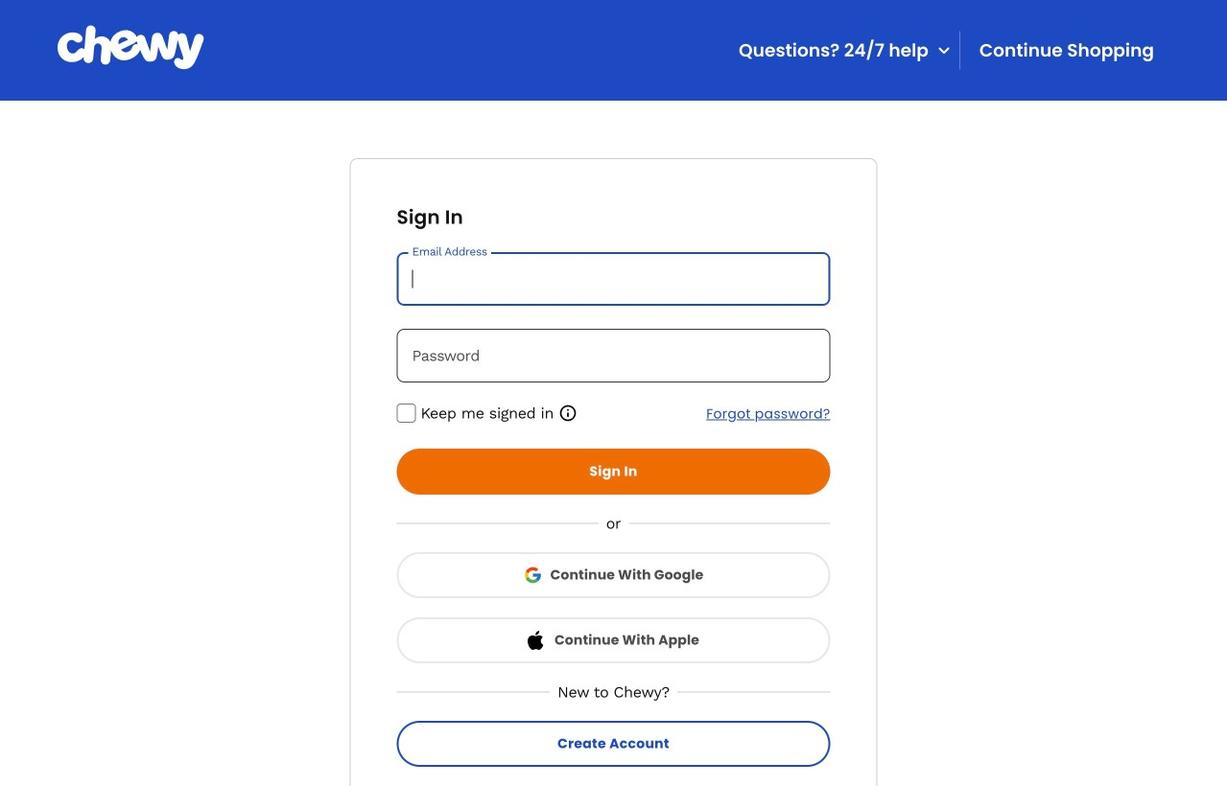 Task type: vqa. For each thing, say whether or not it's contained in the screenshot.
Jobs LINK
no



Task type: locate. For each thing, give the bounding box(es) containing it.
more info image
[[559, 404, 578, 423]]

None email field
[[397, 252, 831, 306]]

None password field
[[397, 329, 831, 383]]

chewy logo image
[[58, 25, 204, 69]]



